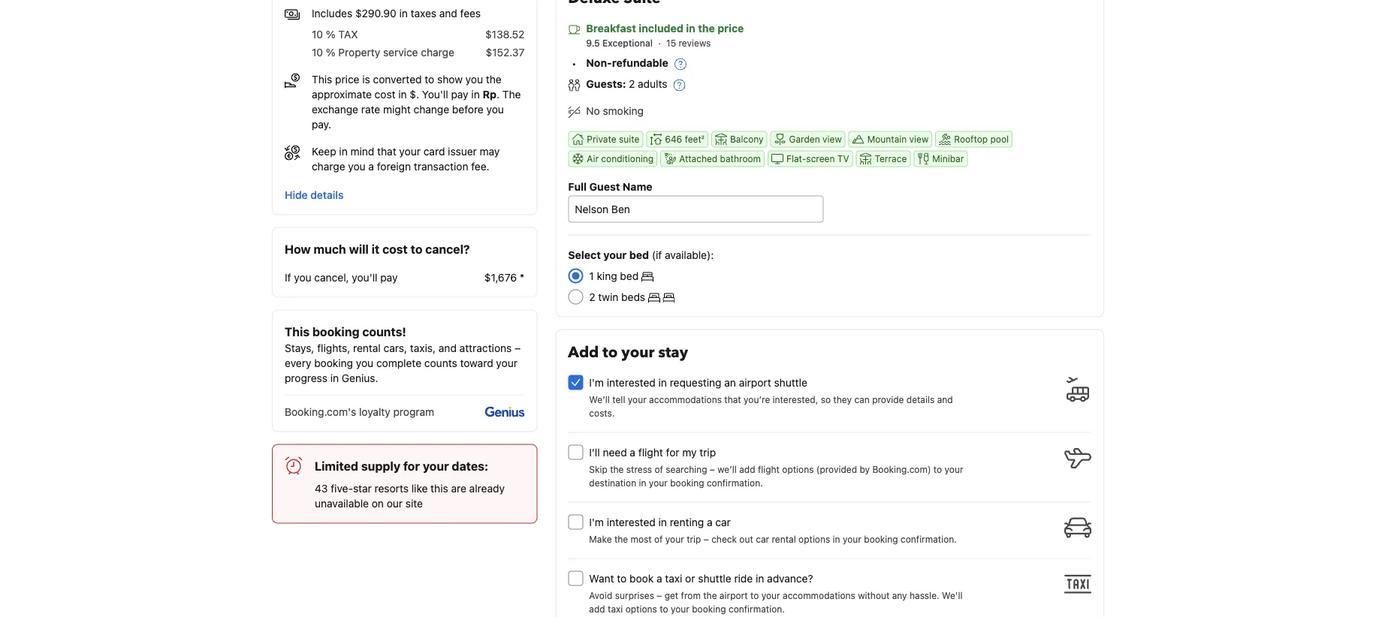 Task type: describe. For each thing, give the bounding box(es) containing it.
issuer
[[448, 145, 477, 158]]

five-
[[331, 482, 353, 495]]

air
[[587, 154, 599, 164]]

1 horizontal spatial charge
[[421, 46, 454, 59]]

unavailable
[[315, 497, 369, 510]]

that inside keep in mind that your card issuer may charge you a foreign transaction fee.
[[377, 145, 396, 158]]

accommodations inside avoid surprises – get from the airport to your accommodations without any hassle. we'll add taxi options to your booking confirmation.
[[783, 591, 856, 601]]

details inside 'we'll tell your accommodations that you're interested, so they can provide details and costs.'
[[907, 395, 935, 405]]

tell
[[612, 395, 625, 405]]

add to your stay
[[568, 342, 688, 363]]

breakfast
[[586, 22, 636, 35]]

flights,
[[317, 342, 350, 354]]

in up 15 reviews
[[686, 22, 696, 35]]

guest
[[589, 180, 620, 193]]

every
[[285, 357, 311, 369]]

conditioning
[[601, 154, 654, 164]]

bathroom
[[720, 154, 761, 164]]

mountain view
[[868, 134, 929, 144]]

i'll
[[589, 446, 600, 459]]

select
[[568, 249, 601, 261]]

a right book
[[657, 573, 662, 585]]

available):
[[665, 249, 714, 261]]

in right ride
[[756, 573, 764, 585]]

complete
[[376, 357, 422, 369]]

converted
[[373, 73, 422, 86]]

fees
[[460, 7, 481, 20]]

shuttle for airport
[[774, 376, 808, 389]]

your down "get"
[[671, 604, 690, 615]]

included
[[639, 22, 684, 35]]

cars,
[[384, 342, 407, 354]]

your inside this booking counts! stays, flights, rental cars, taxis, and attractions – every booking you complete counts toward your progress in genius.
[[496, 357, 518, 369]]

your inside keep in mind that your card issuer may charge you a foreign transaction fee.
[[399, 145, 421, 158]]

an
[[724, 376, 736, 389]]

garden view
[[789, 134, 842, 144]]

in inside skip the stress of searching – we'll add flight options (provided by booking.com) to your destination in your booking confirmation.
[[639, 478, 646, 489]]

if
[[285, 271, 291, 283]]

guests: 2 adults
[[586, 78, 667, 90]]

a inside keep in mind that your card issuer may charge you a foreign transaction fee.
[[368, 160, 374, 173]]

avoid
[[589, 591, 613, 601]]

no smoking
[[586, 105, 644, 117]]

10 for 10 % property service charge
[[312, 46, 323, 59]]

program
[[393, 406, 434, 418]]

your inside status
[[423, 459, 449, 473]]

in left taxes
[[399, 7, 408, 20]]

pay inside this price is converted to show you the approximate cost in $. you'll pay in
[[451, 88, 469, 101]]

to left the cancel?
[[411, 242, 423, 256]]

9.5
[[586, 38, 602, 48]]

any
[[892, 591, 907, 601]]

tax
[[338, 28, 358, 41]]

you inside this booking counts! stays, flights, rental cars, taxis, and attractions – every booking you complete counts toward your progress in genius.
[[356, 357, 374, 369]]

price inside this price is converted to show you the approximate cost in $. you'll pay in
[[335, 73, 359, 86]]

booking.com's loyalty program
[[285, 406, 434, 418]]

name
[[623, 180, 653, 193]]

add inside avoid surprises – get from the airport to your accommodations without any hassle. we'll add taxi options to your booking confirmation.
[[589, 604, 605, 615]]

10 % tax
[[312, 28, 358, 41]]

airport inside avoid surprises – get from the airport to your accommodations without any hassle. we'll add taxi options to your booking confirmation.
[[720, 591, 748, 601]]

change
[[414, 103, 449, 116]]

1 vertical spatial cost
[[382, 242, 408, 256]]

by
[[860, 465, 870, 475]]

booking inside skip the stress of searching – we'll add flight options (provided by booking.com) to your destination in your booking confirmation.
[[670, 478, 704, 489]]

(if
[[652, 249, 662, 261]]

make the most of your trip – check out car rental options in your booking confirmation.
[[589, 535, 957, 545]]

– inside this booking counts! stays, flights, rental cars, taxis, and attractions – every booking you complete counts toward your progress in genius.
[[515, 342, 521, 354]]

$1,676 *
[[484, 271, 525, 283]]

your down advance?
[[762, 591, 780, 601]]

flight inside skip the stress of searching – we'll add flight options (provided by booking.com) to your destination in your booking confirmation.
[[758, 465, 780, 475]]

1 vertical spatial pay
[[380, 271, 398, 283]]

includes
[[312, 7, 352, 20]]

the inside skip the stress of searching – we'll add flight options (provided by booking.com) to your destination in your booking confirmation.
[[610, 465, 624, 475]]

shuttle for or
[[698, 573, 731, 585]]

pool
[[991, 134, 1009, 144]]

43 five-star resorts like this are already unavailable on our site
[[315, 482, 505, 510]]

. the exchange rate might change before you pay.
[[312, 88, 521, 131]]

booking down flights,
[[314, 357, 353, 369]]

charge inside keep in mind that your card issuer may charge you a foreign transaction fee.
[[312, 160, 345, 173]]

your up 1 king bed
[[604, 249, 627, 261]]

keep
[[312, 145, 336, 158]]

want to book a taxi or shuttle ride in advance?
[[589, 573, 813, 585]]

cancel,
[[314, 271, 349, 283]]

confirmation. inside avoid surprises – get from the airport to your accommodations without any hassle. we'll add taxi options to your booking confirmation.
[[729, 604, 785, 615]]

% for property
[[326, 46, 336, 59]]

show
[[437, 73, 463, 86]]

progress
[[285, 372, 327, 384]]

options inside skip the stress of searching – we'll add flight options (provided by booking.com) to your destination in your booking confirmation.
[[782, 465, 814, 475]]

terrace
[[875, 154, 907, 164]]

or
[[685, 573, 695, 585]]

your up without
[[843, 535, 862, 545]]

can
[[855, 395, 870, 405]]

reviews
[[679, 38, 711, 48]]

646 feet²
[[665, 134, 705, 144]]

might
[[383, 103, 411, 116]]

property
[[338, 46, 380, 59]]

fee.
[[471, 160, 490, 173]]

full guest name
[[568, 180, 653, 193]]

group containing i'm interested in requesting an airport shuttle
[[568, 369, 1098, 617]]

limited supply  for your dates:
[[315, 459, 489, 473]]

genius.
[[342, 372, 378, 384]]

our
[[387, 497, 403, 510]]

1 horizontal spatial taxi
[[665, 573, 682, 585]]

to inside skip the stress of searching – we'll add flight options (provided by booking.com) to your destination in your booking confirmation.
[[934, 465, 942, 475]]

surprises
[[615, 591, 654, 601]]

rate
[[361, 103, 380, 116]]

you inside this price is converted to show you the approximate cost in $. you'll pay in
[[466, 73, 483, 86]]

43
[[315, 482, 328, 495]]

10 for 10 % tax
[[312, 28, 323, 41]]

skip the stress of searching – we'll add flight options (provided by booking.com) to your destination in your booking confirmation.
[[589, 465, 964, 489]]

in inside keep in mind that your card issuer may charge you a foreign transaction fee.
[[339, 145, 348, 158]]

in left renting
[[659, 516, 667, 529]]

without
[[858, 591, 890, 601]]

taxes
[[411, 7, 436, 20]]

need
[[603, 446, 627, 459]]

the left most at the left bottom of the page
[[614, 535, 628, 545]]

your down renting
[[666, 535, 684, 545]]

counts
[[424, 357, 457, 369]]

approximate
[[312, 88, 372, 101]]

before
[[452, 103, 484, 116]]

1 horizontal spatial 2
[[629, 78, 635, 90]]

stay
[[658, 342, 688, 363]]

stays,
[[285, 342, 314, 354]]

dates:
[[452, 459, 489, 473]]

toward
[[460, 357, 493, 369]]

a right 'need'
[[630, 446, 636, 459]]

you right if
[[294, 271, 311, 283]]

this price is converted to show you the approximate cost in $. you'll pay in
[[312, 73, 502, 101]]

card
[[424, 145, 445, 158]]

foreign
[[377, 160, 411, 173]]

– inside skip the stress of searching – we'll add flight options (provided by booking.com) to your destination in your booking confirmation.
[[710, 465, 715, 475]]

limited
[[315, 459, 358, 473]]

the inside avoid surprises – get from the airport to your accommodations without any hassle. we'll add taxi options to your booking confirmation.
[[703, 591, 717, 601]]

options inside avoid surprises – get from the airport to your accommodations without any hassle. we'll add taxi options to your booking confirmation.
[[626, 604, 657, 615]]

rental inside this booking counts! stays, flights, rental cars, taxis, and attractions – every booking you complete counts toward your progress in genius.
[[353, 342, 381, 354]]

booking.com's
[[285, 406, 356, 418]]

add
[[568, 342, 599, 363]]

stress
[[626, 465, 652, 475]]

booking up without
[[864, 535, 898, 545]]

hide details button
[[279, 181, 350, 208]]

to right "add" on the left bottom of page
[[603, 342, 618, 363]]

your right booking.com)
[[945, 465, 964, 475]]



Task type: vqa. For each thing, say whether or not it's contained in the screenshot.


Task type: locate. For each thing, give the bounding box(es) containing it.
2 left adults
[[629, 78, 635, 90]]

breakfast included in the price
[[586, 22, 744, 35]]

1 vertical spatial details
[[907, 395, 935, 405]]

the up 'destination'
[[610, 465, 624, 475]]

charge up show
[[421, 46, 454, 59]]

we'll
[[718, 465, 737, 475]]

requesting
[[670, 376, 722, 389]]

1 horizontal spatial for
[[666, 446, 680, 459]]

interested for requesting
[[607, 376, 656, 389]]

are
[[451, 482, 466, 495]]

1 vertical spatial this
[[285, 324, 310, 339]]

accommodations
[[649, 395, 722, 405], [783, 591, 856, 601]]

view right mountain
[[909, 134, 929, 144]]

1 horizontal spatial that
[[724, 395, 741, 405]]

for up like
[[403, 459, 420, 473]]

1 horizontal spatial price
[[718, 22, 744, 35]]

no
[[586, 105, 600, 117]]

booking down from
[[692, 604, 726, 615]]

trip
[[700, 446, 716, 459], [687, 535, 701, 545]]

0 vertical spatial rental
[[353, 342, 381, 354]]

pay up before
[[451, 88, 469, 101]]

rental right the out
[[772, 535, 796, 545]]

so
[[821, 395, 831, 405]]

group
[[568, 369, 1098, 617]]

to right booking.com)
[[934, 465, 942, 475]]

hide details
[[285, 188, 344, 201]]

rental down counts!
[[353, 342, 381, 354]]

0 horizontal spatial car
[[715, 516, 731, 529]]

0 horizontal spatial charge
[[312, 160, 345, 173]]

and
[[439, 7, 457, 20], [439, 342, 457, 354], [937, 395, 953, 405]]

% left tax
[[326, 28, 336, 41]]

booking down searching
[[670, 478, 704, 489]]

2 % from the top
[[326, 46, 336, 59]]

.
[[497, 88, 500, 101]]

car up check
[[715, 516, 731, 529]]

you'll
[[352, 271, 378, 283]]

10 down 10 % tax
[[312, 46, 323, 59]]

refundable
[[612, 57, 669, 69]]

check
[[712, 535, 737, 545]]

exceptional
[[602, 38, 655, 48]]

confirmation. down ride
[[729, 604, 785, 615]]

the up reviews
[[698, 22, 715, 35]]

this inside this price is converted to show you the approximate cost in $. you'll pay in
[[312, 73, 332, 86]]

transaction
[[414, 160, 468, 173]]

cost
[[375, 88, 396, 101], [382, 242, 408, 256]]

details right provide
[[907, 395, 935, 405]]

private
[[587, 134, 616, 144]]

0 horizontal spatial flight
[[638, 446, 663, 459]]

cost up might
[[375, 88, 396, 101]]

loyalty
[[359, 406, 390, 418]]

15 reviews
[[664, 38, 711, 48]]

you down mind
[[348, 160, 366, 173]]

taxi left or
[[665, 573, 682, 585]]

twin
[[598, 291, 619, 303]]

price up approximate
[[335, 73, 359, 86]]

that down an
[[724, 395, 741, 405]]

of right most at the left bottom of the page
[[654, 535, 663, 545]]

1 vertical spatial of
[[654, 535, 663, 545]]

0 vertical spatial taxi
[[665, 573, 682, 585]]

booking inside avoid surprises – get from the airport to your accommodations without any hassle. we'll add taxi options to your booking confirmation.
[[692, 604, 726, 615]]

1 i'm from the top
[[589, 376, 604, 389]]

you're
[[744, 395, 770, 405]]

this inside this booking counts! stays, flights, rental cars, taxis, and attractions – every booking you complete counts toward your progress in genius.
[[285, 324, 310, 339]]

1 horizontal spatial pay
[[451, 88, 469, 101]]

for inside limited supply  for your dates: status
[[403, 459, 420, 473]]

this up stays,
[[285, 324, 310, 339]]

1 vertical spatial accommodations
[[783, 591, 856, 601]]

and up counts
[[439, 342, 457, 354]]

1 horizontal spatial shuttle
[[774, 376, 808, 389]]

trip right my
[[700, 446, 716, 459]]

2 vertical spatial and
[[937, 395, 953, 405]]

1 vertical spatial %
[[326, 46, 336, 59]]

2 vertical spatial options
[[626, 604, 657, 615]]

–
[[515, 342, 521, 354], [710, 465, 715, 475], [704, 535, 709, 545], [657, 591, 662, 601]]

a up check
[[707, 516, 713, 529]]

i'm for i'm interested in requesting an airport shuttle
[[589, 376, 604, 389]]

bed
[[629, 249, 649, 261], [620, 270, 639, 282]]

0 vertical spatial pay
[[451, 88, 469, 101]]

0 vertical spatial i'm
[[589, 376, 604, 389]]

in inside this booking counts! stays, flights, rental cars, taxis, and attractions – every booking you complete counts toward your progress in genius.
[[330, 372, 339, 384]]

add inside skip the stress of searching – we'll add flight options (provided by booking.com) to your destination in your booking confirmation.
[[739, 465, 755, 475]]

1 vertical spatial that
[[724, 395, 741, 405]]

0 horizontal spatial that
[[377, 145, 396, 158]]

2 left twin
[[589, 291, 595, 303]]

2 view from the left
[[909, 134, 929, 144]]

0 vertical spatial of
[[655, 465, 663, 475]]

0 vertical spatial airport
[[739, 376, 771, 389]]

1 interested from the top
[[607, 376, 656, 389]]

mind
[[350, 145, 374, 158]]

1 vertical spatial car
[[756, 535, 769, 545]]

of for renting
[[654, 535, 663, 545]]

0 vertical spatial charge
[[421, 46, 454, 59]]

pay right you'll
[[380, 271, 398, 283]]

0 horizontal spatial pay
[[380, 271, 398, 283]]

accommodations down requesting
[[649, 395, 722, 405]]

may
[[480, 145, 500, 158]]

pay
[[451, 88, 469, 101], [380, 271, 398, 283]]

% for tax
[[326, 28, 336, 41]]

options up advance?
[[799, 535, 830, 545]]

i'm
[[589, 376, 604, 389], [589, 516, 604, 529]]

rp
[[483, 88, 497, 101]]

10 % property service charge
[[312, 46, 454, 59]]

to up you'll
[[425, 73, 434, 86]]

of inside skip the stress of searching – we'll add flight options (provided by booking.com) to your destination in your booking confirmation.
[[655, 465, 663, 475]]

1 vertical spatial charge
[[312, 160, 345, 173]]

you down .
[[487, 103, 504, 116]]

0 vertical spatial price
[[718, 22, 744, 35]]

add right we'll
[[739, 465, 755, 475]]

$138.52
[[485, 28, 525, 41]]

this for price
[[312, 73, 332, 86]]

in down stay
[[659, 376, 667, 389]]

details right hide
[[310, 188, 344, 201]]

in left $.
[[398, 88, 407, 101]]

full
[[568, 180, 587, 193]]

will
[[349, 242, 369, 256]]

– inside avoid surprises – get from the airport to your accommodations without any hassle. we'll add taxi options to your booking confirmation.
[[657, 591, 662, 601]]

that up "foreign"
[[377, 145, 396, 158]]

you
[[466, 73, 483, 86], [487, 103, 504, 116], [348, 160, 366, 173], [294, 271, 311, 283], [356, 357, 374, 369]]

0 horizontal spatial for
[[403, 459, 420, 473]]

1 horizontal spatial flight
[[758, 465, 780, 475]]

1 horizontal spatial accommodations
[[783, 591, 856, 601]]

2 10 from the top
[[312, 46, 323, 59]]

1 vertical spatial taxi
[[608, 604, 623, 615]]

0 vertical spatial interested
[[607, 376, 656, 389]]

1 vertical spatial confirmation.
[[901, 535, 957, 545]]

car right the out
[[756, 535, 769, 545]]

0 vertical spatial this
[[312, 73, 332, 86]]

that inside 'we'll tell your accommodations that you're interested, so they can provide details and costs.'
[[724, 395, 741, 405]]

0 vertical spatial car
[[715, 516, 731, 529]]

1 vertical spatial 10
[[312, 46, 323, 59]]

1 vertical spatial price
[[335, 73, 359, 86]]

the inside this price is converted to show you the approximate cost in $. you'll pay in
[[486, 73, 502, 86]]

searching
[[666, 465, 707, 475]]

1 vertical spatial add
[[589, 604, 605, 615]]

to left book
[[617, 573, 627, 585]]

2 interested from the top
[[607, 516, 656, 529]]

– left we'll
[[710, 465, 715, 475]]

options left (provided
[[782, 465, 814, 475]]

trip down renting
[[687, 535, 701, 545]]

non-
[[586, 57, 612, 69]]

if you cancel, you'll pay
[[285, 271, 398, 283]]

1 vertical spatial and
[[439, 342, 457, 354]]

your down attractions
[[496, 357, 518, 369]]

your up "foreign"
[[399, 145, 421, 158]]

much
[[314, 242, 346, 256]]

0 vertical spatial 10
[[312, 28, 323, 41]]

0 vertical spatial and
[[439, 7, 457, 20]]

in
[[399, 7, 408, 20], [686, 22, 696, 35], [398, 88, 407, 101], [471, 88, 480, 101], [339, 145, 348, 158], [330, 372, 339, 384], [659, 376, 667, 389], [639, 478, 646, 489], [659, 516, 667, 529], [833, 535, 840, 545], [756, 573, 764, 585]]

star
[[353, 482, 372, 495]]

0 horizontal spatial taxi
[[608, 604, 623, 615]]

details inside button
[[310, 188, 344, 201]]

bed left (if
[[629, 249, 649, 261]]

shuttle up interested,
[[774, 376, 808, 389]]

0 horizontal spatial view
[[823, 134, 842, 144]]

0 horizontal spatial 2
[[589, 291, 595, 303]]

1 vertical spatial options
[[799, 535, 830, 545]]

0 horizontal spatial add
[[589, 604, 605, 615]]

to down "get"
[[660, 604, 668, 615]]

you'll
[[422, 88, 448, 101]]

– right attractions
[[515, 342, 521, 354]]

this for booking
[[285, 324, 310, 339]]

to inside this price is converted to show you the approximate cost in $. you'll pay in
[[425, 73, 434, 86]]

view up tv
[[823, 134, 842, 144]]

in down (provided
[[833, 535, 840, 545]]

shuttle right or
[[698, 573, 731, 585]]

1 vertical spatial rental
[[772, 535, 796, 545]]

it
[[372, 242, 380, 256]]

1 vertical spatial trip
[[687, 535, 701, 545]]

rental inside group
[[772, 535, 796, 545]]

1 10 from the top
[[312, 28, 323, 41]]

2 of from the top
[[654, 535, 663, 545]]

1 % from the top
[[326, 28, 336, 41]]

i'm up we'll
[[589, 376, 604, 389]]

a down mind
[[368, 160, 374, 173]]

1 vertical spatial interested
[[607, 516, 656, 529]]

how
[[285, 242, 311, 256]]

view for mountain view
[[909, 134, 929, 144]]

from
[[681, 591, 701, 601]]

0 vertical spatial confirmation.
[[707, 478, 763, 489]]

1 view from the left
[[823, 134, 842, 144]]

your right tell
[[628, 395, 647, 405]]

for left my
[[666, 446, 680, 459]]

0 vertical spatial that
[[377, 145, 396, 158]]

private suite
[[587, 134, 640, 144]]

exchange
[[312, 103, 358, 116]]

1 horizontal spatial rental
[[772, 535, 796, 545]]

on
[[372, 497, 384, 510]]

confirmation. up the hassle.
[[901, 535, 957, 545]]

0 horizontal spatial price
[[335, 73, 359, 86]]

of for flight
[[655, 465, 663, 475]]

interested
[[607, 376, 656, 389], [607, 516, 656, 529]]

% down 10 % tax
[[326, 46, 336, 59]]

i'll need a flight for my trip
[[589, 446, 716, 459]]

want
[[589, 573, 614, 585]]

non-refundable
[[586, 57, 669, 69]]

for inside group
[[666, 446, 680, 459]]

they
[[833, 395, 852, 405]]

i'm up make at the bottom left of the page
[[589, 516, 604, 529]]

2 vertical spatial confirmation.
[[729, 604, 785, 615]]

1 horizontal spatial this
[[312, 73, 332, 86]]

1 vertical spatial shuttle
[[698, 573, 731, 585]]

1 vertical spatial bed
[[620, 270, 639, 282]]

your down "stress"
[[649, 478, 668, 489]]

blue genius logo image
[[485, 407, 525, 417], [485, 407, 525, 417]]

garden
[[789, 134, 820, 144]]

of down i'll need a flight for my trip
[[655, 465, 663, 475]]

taxi inside avoid surprises – get from the airport to your accommodations without any hassle. we'll add taxi options to your booking confirmation.
[[608, 604, 623, 615]]

in left genius. at the left bottom of the page
[[330, 372, 339, 384]]

1 vertical spatial flight
[[758, 465, 780, 475]]

tv
[[838, 154, 849, 164]]

airport up you're
[[739, 376, 771, 389]]

accommodations down advance?
[[783, 591, 856, 601]]

and inside this booking counts! stays, flights, rental cars, taxis, and attractions – every booking you complete counts toward your progress in genius.
[[439, 342, 457, 354]]

1 vertical spatial i'm
[[589, 516, 604, 529]]

scored 9.5 element
[[586, 38, 602, 48]]

0 vertical spatial %
[[326, 28, 336, 41]]

1 king bed
[[589, 270, 642, 282]]

0 vertical spatial 2
[[629, 78, 635, 90]]

your left stay
[[622, 342, 655, 363]]

skip
[[589, 465, 608, 475]]

2 i'm from the top
[[589, 516, 604, 529]]

1 horizontal spatial view
[[909, 134, 929, 144]]

0 vertical spatial details
[[310, 188, 344, 201]]

is
[[362, 73, 370, 86]]

in down "stress"
[[639, 478, 646, 489]]

shuttle
[[774, 376, 808, 389], [698, 573, 731, 585]]

Full Guest Name text field
[[568, 196, 824, 223]]

flight right we'll
[[758, 465, 780, 475]]

in left mind
[[339, 145, 348, 158]]

bed for king
[[620, 270, 639, 282]]

price right included
[[718, 22, 744, 35]]

0 vertical spatial trip
[[700, 446, 716, 459]]

0 vertical spatial flight
[[638, 446, 663, 459]]

you inside keep in mind that your card issuer may charge you a foreign transaction fee.
[[348, 160, 366, 173]]

confirmation. inside skip the stress of searching – we'll add flight options (provided by booking.com) to your destination in your booking confirmation.
[[707, 478, 763, 489]]

accommodations inside 'we'll tell your accommodations that you're interested, so they can provide details and costs.'
[[649, 395, 722, 405]]

booking up flights,
[[312, 324, 360, 339]]

attractions
[[460, 342, 512, 354]]

we'll
[[589, 395, 610, 405]]

0 vertical spatial bed
[[629, 249, 649, 261]]

you up genius. at the left bottom of the page
[[356, 357, 374, 369]]

charge down keep
[[312, 160, 345, 173]]

– left "get"
[[657, 591, 662, 601]]

you inside the . the exchange rate might change before you pay.
[[487, 103, 504, 116]]

cost inside this price is converted to show you the approximate cost in $. you'll pay in
[[375, 88, 396, 101]]

*
[[520, 271, 525, 283]]

0 horizontal spatial rental
[[353, 342, 381, 354]]

flight up "stress"
[[638, 446, 663, 459]]

to down ride
[[750, 591, 759, 601]]

of
[[655, 465, 663, 475], [654, 535, 663, 545]]

0 vertical spatial shuttle
[[774, 376, 808, 389]]

10 down the includes
[[312, 28, 323, 41]]

0 horizontal spatial shuttle
[[698, 573, 731, 585]]

supply
[[361, 459, 400, 473]]

$1,676
[[484, 271, 517, 283]]

1 vertical spatial 2
[[589, 291, 595, 303]]

i'm interested in requesting an airport shuttle
[[589, 376, 808, 389]]

balcony
[[730, 134, 764, 144]]

taxi down avoid
[[608, 604, 623, 615]]

the up rp
[[486, 73, 502, 86]]

and inside 'we'll tell your accommodations that you're interested, so they can provide details and costs.'
[[937, 395, 953, 405]]

1 horizontal spatial add
[[739, 465, 755, 475]]

options
[[782, 465, 814, 475], [799, 535, 830, 545], [626, 604, 657, 615]]

limited supply  for your dates: status
[[272, 444, 537, 524]]

0 vertical spatial add
[[739, 465, 755, 475]]

the right from
[[703, 591, 717, 601]]

$290.90
[[355, 7, 396, 20]]

book
[[630, 573, 654, 585]]

bed for your
[[629, 249, 649, 261]]

– left check
[[704, 535, 709, 545]]

0 vertical spatial cost
[[375, 88, 396, 101]]

view for garden view
[[823, 134, 842, 144]]

1 vertical spatial airport
[[720, 591, 748, 601]]

0 vertical spatial options
[[782, 465, 814, 475]]

0 horizontal spatial this
[[285, 324, 310, 339]]

0 horizontal spatial accommodations
[[649, 395, 722, 405]]

interested for renting
[[607, 516, 656, 529]]

out
[[740, 535, 753, 545]]

and right provide
[[937, 395, 953, 405]]

1 of from the top
[[655, 465, 663, 475]]

beds
[[621, 291, 645, 303]]

in left rp
[[471, 88, 480, 101]]

feet²
[[685, 134, 705, 144]]

costs.
[[589, 408, 615, 419]]

add down avoid
[[589, 604, 605, 615]]

this up approximate
[[312, 73, 332, 86]]

your inside 'we'll tell your accommodations that you're interested, so they can provide details and costs.'
[[628, 395, 647, 405]]

and left fees
[[439, 7, 457, 20]]

1 horizontal spatial car
[[756, 535, 769, 545]]

0 vertical spatial accommodations
[[649, 395, 722, 405]]

my
[[682, 446, 697, 459]]

1 horizontal spatial details
[[907, 395, 935, 405]]

0 horizontal spatial details
[[310, 188, 344, 201]]

screen
[[806, 154, 835, 164]]

i'm for i'm interested in renting a car
[[589, 516, 604, 529]]

your up this
[[423, 459, 449, 473]]



